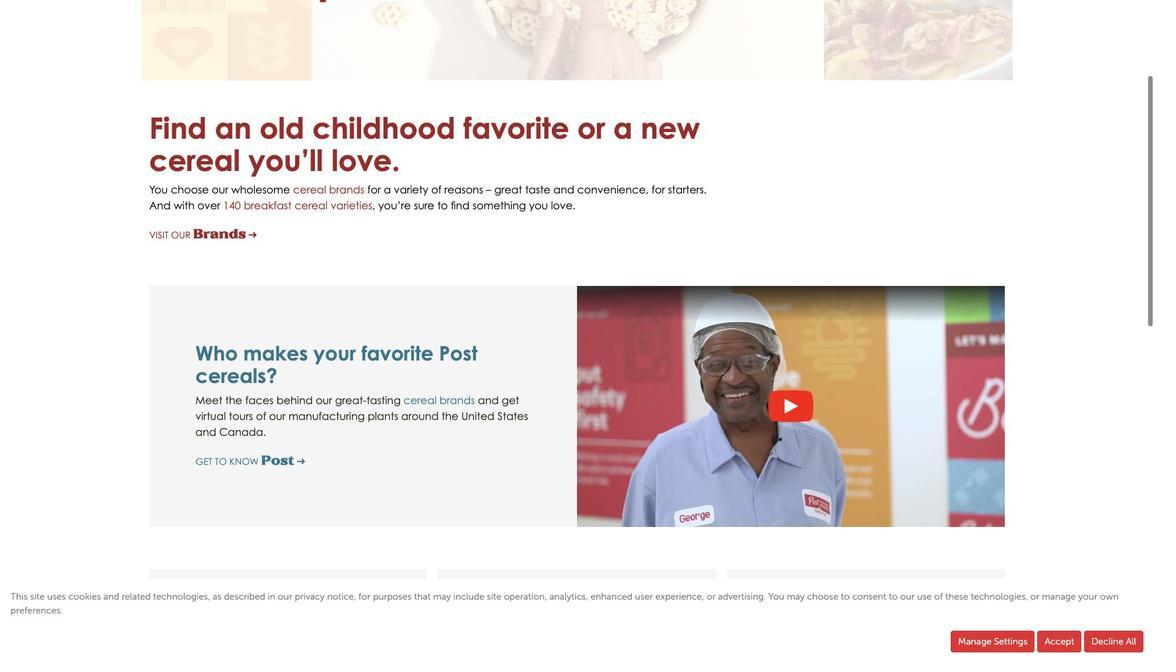 Task type: locate. For each thing, give the bounding box(es) containing it.
include
[[454, 591, 485, 602]]

free up shouldn't
[[272, 578, 297, 595]]

you
[[529, 199, 548, 212], [354, 601, 373, 614]]

1 vertical spatial breakfast
[[872, 617, 920, 630]]

our inside the gluten-free gluten shouldn't prevent you from enjoying fun and tasty cereal. view all of our gluten-free cereals here.
[[251, 633, 268, 646]]

preferences.
[[11, 605, 63, 616]]

get
[[502, 394, 520, 407]]

, inside , for purposes that may include site operation, analytics, enhanced user experience, or advertising. you may choose to consent to our use of these technologies, or manage your own preferences.
[[354, 591, 356, 602]]

who
[[196, 341, 238, 366]]

1 vertical spatial favorite
[[362, 341, 434, 366]]

, for purposes that may include site operation, analytics, enhanced user experience, or advertising. you may choose to consent to our use of these technologies, or manage your own preferences.
[[11, 591, 1119, 616]]

states
[[498, 410, 528, 423]]

view
[[380, 617, 405, 630]]

heart healthy link
[[802, 578, 888, 595]]

of inside , for purposes that may include site operation, analytics, enhanced user experience, or advertising. you may choose to consent to our use of these technologies, or manage your own preferences.
[[935, 591, 943, 602]]

1 horizontal spatial a
[[614, 111, 633, 146]]

to
[[438, 199, 448, 212], [215, 456, 227, 467], [841, 591, 850, 602], [889, 591, 898, 602], [694, 617, 704, 630]]

long arrow right image
[[249, 231, 257, 241], [297, 458, 305, 467]]

of inside 'for a variety of reasons – great taste and convenience, for starters. and with over'
[[431, 183, 442, 196]]

1 horizontal spatial with
[[917, 601, 938, 614]]

with inside heart healthy start your day off right with these heart-friendly breakfast choices.
[[917, 601, 938, 614]]

0 vertical spatial free
[[272, 578, 297, 595]]

140 breakfast cereal varieties link
[[223, 199, 373, 212]]

described
[[224, 591, 265, 602]]

0 horizontal spatial brands
[[329, 183, 365, 196]]

cereal brands link up around on the left bottom of page
[[404, 394, 475, 407]]

1 horizontal spatial breakfast
[[872, 617, 920, 630]]

may
[[433, 591, 451, 602], [787, 591, 805, 602], [537, 617, 559, 630]]

user
[[635, 591, 653, 602]]

long arrow right image down manufacturing
[[297, 458, 305, 467]]

find left an
[[149, 111, 207, 146]]

0 vertical spatial long arrow right image
[[249, 231, 257, 241]]

1 vertical spatial that
[[513, 617, 534, 630]]

favorite up great
[[464, 111, 570, 146]]

as
[[213, 591, 222, 602]]

decline all
[[1092, 636, 1137, 647]]

cereal up around on the left bottom of page
[[404, 394, 437, 407]]

purposes
[[373, 591, 412, 602]]

1 horizontal spatial you
[[529, 199, 548, 212]]

our inside and get virtual tours of our manufacturing plants around the united states and canada.
[[269, 410, 286, 423]]

free down tasty
[[307, 633, 327, 646]]

you up cereal.
[[354, 601, 373, 614]]

of right all
[[238, 633, 249, 646]]

your left own
[[1079, 591, 1098, 602]]

you right advertising.
[[769, 591, 785, 602]]

0 vertical spatial find
[[149, 111, 207, 146]]

1 horizontal spatial choose
[[808, 591, 839, 602]]

you're
[[378, 199, 411, 212]]

0 horizontal spatial find
[[149, 111, 207, 146]]

the
[[225, 394, 242, 407], [442, 410, 459, 423]]

0 vertical spatial post
[[439, 341, 478, 366]]

0 vertical spatial you
[[529, 199, 548, 212]]

or up convenience,
[[578, 111, 606, 146]]

with right and
[[174, 199, 195, 212]]

varieties
[[331, 199, 373, 212]]

you up and
[[149, 183, 168, 196]]

for left from
[[359, 591, 371, 602]]

and right taste
[[554, 183, 575, 196]]

0 horizontal spatial you
[[149, 183, 168, 196]]

our up manufacturing
[[316, 394, 332, 407]]

0 horizontal spatial long arrow right image
[[249, 231, 257, 241]]

these
[[946, 591, 969, 602], [941, 601, 968, 614]]

1 horizontal spatial brands
[[440, 394, 475, 407]]

1 technologies, from the left
[[153, 591, 210, 602]]

visit
[[149, 229, 169, 241]]

make
[[658, 601, 688, 614]]

your inside heart healthy start your day off right with these heart-friendly breakfast choices.
[[827, 601, 850, 614]]

convenience,
[[578, 183, 649, 196]]

and inside the gluten-free gluten shouldn't prevent you from enjoying fun and tasty cereal. view all of our gluten-free cereals here.
[[290, 617, 311, 630]]

prevent
[[311, 601, 351, 614]]

brands up the united
[[440, 394, 475, 407]]

choose inside , for purposes that may include site operation, analytics, enhanced user experience, or advertising. you may choose to consent to our use of these technologies, or manage your own preferences.
[[808, 591, 839, 602]]

you'll
[[248, 143, 323, 178]]

your up meet the faces behind our great-tasting cereal brands
[[314, 341, 356, 366]]

technologies, up manage settings
[[971, 591, 1028, 602]]

0 horizontal spatial choose
[[171, 183, 209, 196]]

you inside , for purposes that may include site operation, analytics, enhanced user experience, or advertising. you may choose to consent to our use of these technologies, or manage your own preferences.
[[769, 591, 785, 602]]

1 horizontal spatial love.
[[551, 199, 576, 212]]

cereal
[[149, 143, 240, 178], [293, 183, 326, 196], [295, 199, 328, 212], [404, 394, 437, 407], [604, 601, 637, 614]]

love. up varieties
[[332, 143, 400, 178]]

we
[[640, 601, 655, 614]]

0 vertical spatial a
[[614, 111, 633, 146]]

of right use
[[935, 591, 943, 602]]

0 vertical spatial cereal brands link
[[293, 183, 365, 196]]

and up the united
[[478, 394, 499, 407]]

0 horizontal spatial favorite
[[362, 341, 434, 366]]

cereal up the consumed
[[604, 601, 637, 614]]

0 horizontal spatial you
[[354, 601, 373, 614]]

0 vertical spatial love.
[[332, 143, 400, 178]]

0 horizontal spatial cereal brands link
[[293, 183, 365, 196]]

you
[[149, 183, 168, 196], [769, 591, 785, 602]]

old
[[260, 111, 304, 146]]

start
[[802, 601, 825, 614]]

decline
[[1092, 636, 1124, 647]]

0 horizontal spatial or
[[578, 111, 606, 146]]

post kosher cereals image
[[449, 580, 502, 633]]

that inside the kosher find every kosher cereal we make that may be consumed according to halakha.
[[513, 617, 534, 630]]

post
[[439, 341, 478, 366], [261, 453, 294, 468]]

and left related at left bottom
[[103, 591, 119, 602]]

of inside the gluten-free gluten shouldn't prevent you from enjoying fun and tasty cereal. view all of our gluten-free cereals here.
[[238, 633, 249, 646]]

1 horizontal spatial technologies,
[[971, 591, 1028, 602]]

long arrow right image for makes
[[297, 458, 305, 467]]

meet
[[196, 394, 223, 407]]

1 vertical spatial post
[[261, 453, 294, 468]]

brands
[[193, 227, 246, 241]]

1 vertical spatial free
[[307, 633, 327, 646]]

a inside the find an old childhood favorite or a new cereal you'll love.
[[614, 111, 633, 146]]

1 horizontal spatial post
[[439, 341, 478, 366]]

0 horizontal spatial breakfast
[[244, 199, 292, 212]]

to right get
[[215, 456, 227, 467]]

0 horizontal spatial ,
[[354, 591, 356, 602]]

0 horizontal spatial the
[[225, 394, 242, 407]]

to down experience,
[[694, 617, 704, 630]]

or left manage
[[1031, 591, 1040, 602]]

, left you're
[[373, 199, 376, 212]]

favorite up tasting
[[362, 341, 434, 366]]

love. right something
[[551, 199, 576, 212]]

meet the faces behind our great-tasting cereal brands
[[196, 394, 475, 407]]

choose up heart-
[[808, 591, 839, 602]]

1 vertical spatial you
[[769, 591, 785, 602]]

of down "faces"
[[256, 410, 266, 423]]

1 horizontal spatial favorite
[[464, 111, 570, 146]]

1 horizontal spatial or
[[707, 591, 716, 602]]

manufacturing
[[289, 410, 365, 423]]

related
[[122, 591, 151, 602]]

advertising.
[[719, 591, 766, 602]]

0 horizontal spatial with
[[174, 199, 195, 212]]

cereal brands link up varieties
[[293, 183, 365, 196]]

post inside who makes your favorite post cereals?
[[439, 341, 478, 366]]

and
[[149, 199, 171, 212]]

around
[[401, 410, 439, 423]]

your up friendly
[[827, 601, 850, 614]]

for up you're
[[368, 183, 381, 196]]

get
[[196, 456, 212, 467]]

find
[[149, 111, 207, 146], [513, 601, 534, 614]]

1 horizontal spatial the
[[442, 410, 459, 423]]

that up halakha.
[[513, 617, 534, 630]]

to left find
[[438, 199, 448, 212]]

visit our brands
[[149, 227, 246, 241]]

breakfast down right
[[872, 617, 920, 630]]

may down every
[[537, 617, 559, 630]]

settings
[[995, 636, 1028, 647]]

1 horizontal spatial long arrow right image
[[297, 458, 305, 467]]

1 vertical spatial the
[[442, 410, 459, 423]]

and inside 'for a variety of reasons – great taste and convenience, for starters. and with over'
[[554, 183, 575, 196]]

or left advertising.
[[707, 591, 716, 602]]

gluten
[[224, 601, 259, 614]]

1 horizontal spatial that
[[513, 617, 534, 630]]

consent
[[853, 591, 887, 602]]

every
[[537, 601, 565, 614]]

0 horizontal spatial that
[[414, 591, 431, 602]]

find an old childhood favorite or a new cereal you'll love.
[[149, 111, 700, 178]]

consumed
[[579, 617, 634, 630]]

0 vertical spatial with
[[174, 199, 195, 212]]

cereal brands link for favorite
[[404, 394, 475, 407]]

1 vertical spatial choose
[[808, 591, 839, 602]]

of up sure
[[431, 183, 442, 196]]

gluten-
[[271, 633, 307, 646]]

find inside the find an old childhood favorite or a new cereal you'll love.
[[149, 111, 207, 146]]

0 horizontal spatial site
[[30, 591, 45, 602]]

may inside the kosher find every kosher cereal we make that may be consumed according to halakha.
[[537, 617, 559, 630]]

that right purposes
[[414, 591, 431, 602]]

shouldn't
[[262, 601, 309, 614]]

kosher
[[513, 578, 555, 595]]

you down taste
[[529, 199, 548, 212]]

1 vertical spatial cereal brands link
[[404, 394, 475, 407]]

post gluten free cereals image
[[160, 580, 213, 633]]

brands up varieties
[[329, 183, 365, 196]]

1 vertical spatial a
[[384, 183, 391, 196]]

0 horizontal spatial your
[[314, 341, 356, 366]]

tours
[[229, 410, 253, 423]]

2 horizontal spatial your
[[1079, 591, 1098, 602]]

our down behind
[[269, 410, 286, 423]]

may left include
[[433, 591, 451, 602]]

site right include
[[487, 591, 502, 602]]

this
[[11, 591, 28, 602]]

1 vertical spatial you
[[354, 601, 373, 614]]

2 site from the left
[[487, 591, 502, 602]]

brands
[[329, 183, 365, 196], [440, 394, 475, 407]]

love.
[[332, 143, 400, 178], [551, 199, 576, 212]]

our left use
[[901, 591, 915, 602]]

technologies,
[[153, 591, 210, 602], [971, 591, 1028, 602]]

1 horizontal spatial site
[[487, 591, 502, 602]]

choose up over
[[171, 183, 209, 196]]

may up heart-
[[787, 591, 805, 602]]

breakfast
[[244, 199, 292, 212], [872, 617, 920, 630]]

with up choices.
[[917, 601, 938, 614]]

that
[[414, 591, 431, 602], [513, 617, 534, 630]]

breakfast down the 'wholesome'
[[244, 199, 292, 212]]

your inside who makes your favorite post cereals?
[[314, 341, 356, 366]]

the left the united
[[442, 410, 459, 423]]

1 horizontal spatial you
[[769, 591, 785, 602]]

experience,
[[656, 591, 704, 602]]

enhanced
[[591, 591, 633, 602]]

1 site from the left
[[30, 591, 45, 602]]

1 horizontal spatial free
[[307, 633, 327, 646]]

your inside , for purposes that may include site operation, analytics, enhanced user experience, or advertising. you may choose to consent to our use of these technologies, or manage your own preferences.
[[1079, 591, 1098, 602]]

something
[[473, 199, 526, 212]]

heart healthy start your day off right with these heart-friendly breakfast choices.
[[802, 578, 968, 630]]

0 horizontal spatial a
[[384, 183, 391, 196]]

our down enjoying
[[251, 633, 268, 646]]

0 vertical spatial you
[[149, 183, 168, 196]]

cereal up over
[[149, 143, 240, 178]]

0 horizontal spatial technologies,
[[153, 591, 210, 602]]

site up "preferences."
[[30, 591, 45, 602]]

1 horizontal spatial find
[[513, 601, 534, 614]]

1 vertical spatial with
[[917, 601, 938, 614]]

to right off
[[889, 591, 898, 602]]

1 vertical spatial ,
[[354, 591, 356, 602]]

makes
[[243, 341, 308, 366]]

decline all button
[[1085, 631, 1144, 653]]

0 vertical spatial the
[[225, 394, 242, 407]]

1 horizontal spatial ,
[[373, 199, 376, 212]]

and up gluten- at the bottom of page
[[290, 617, 311, 630]]

bowls of cereal next to each other image
[[141, 0, 1013, 81]]

behind
[[277, 394, 313, 407]]

0 vertical spatial that
[[414, 591, 431, 602]]

of inside and get virtual tours of our manufacturing plants around the united states and canada.
[[256, 410, 266, 423]]

free
[[272, 578, 297, 595], [307, 633, 327, 646]]

1 vertical spatial find
[[513, 601, 534, 614]]

a left new
[[614, 111, 633, 146]]

to left day
[[841, 591, 850, 602]]

manage
[[959, 636, 992, 647]]

1 horizontal spatial may
[[537, 617, 559, 630]]

long arrow right image right brands
[[249, 231, 257, 241]]

0 vertical spatial brands
[[329, 183, 365, 196]]

0 vertical spatial ,
[[373, 199, 376, 212]]

, right prevent
[[354, 591, 356, 602]]

with inside 'for a variety of reasons – great taste and convenience, for starters. and with over'
[[174, 199, 195, 212]]

the up tours
[[225, 394, 242, 407]]

2 technologies, from the left
[[971, 591, 1028, 602]]

operation,
[[504, 591, 547, 602]]

to inside the get to know post
[[215, 456, 227, 467]]

technologies, left as
[[153, 591, 210, 602]]

1 horizontal spatial your
[[827, 601, 850, 614]]

0 vertical spatial favorite
[[464, 111, 570, 146]]

0 horizontal spatial love.
[[332, 143, 400, 178]]

your
[[314, 341, 356, 366], [1079, 591, 1098, 602], [827, 601, 850, 614]]

a up you're
[[384, 183, 391, 196]]

fun
[[271, 617, 287, 630]]

and down virtual
[[196, 426, 216, 439]]

1 vertical spatial long arrow right image
[[297, 458, 305, 467]]

find down kosher link
[[513, 601, 534, 614]]

our up over
[[212, 183, 228, 196]]

1 horizontal spatial cereal brands link
[[404, 394, 475, 407]]



Task type: describe. For each thing, give the bounding box(es) containing it.
all
[[1127, 636, 1137, 647]]

this site uses cookies and related technologies, as described in our privacy notice
[[11, 591, 354, 602]]

heart
[[802, 578, 836, 595]]

a inside 'for a variety of reasons – great taste and convenience, for starters. and with over'
[[384, 183, 391, 196]]

an
[[215, 111, 252, 146]]

great
[[495, 183, 522, 196]]

long arrow right image for an
[[249, 231, 257, 241]]

you choose our wholesome cereal brands
[[149, 183, 365, 196]]

wholesome
[[231, 183, 290, 196]]

cereal inside the kosher find every kosher cereal we make that may be consumed according to halakha.
[[604, 601, 637, 614]]

2 horizontal spatial or
[[1031, 591, 1040, 602]]

cereals?
[[196, 364, 277, 388]]

these inside heart healthy start your day off right with these heart-friendly breakfast choices.
[[941, 601, 968, 614]]

breakfast inside heart healthy start your day off right with these heart-friendly breakfast choices.
[[872, 617, 920, 630]]

accept button
[[1038, 631, 1082, 653]]

for inside , for purposes that may include site operation, analytics, enhanced user experience, or advertising. you may choose to consent to our use of these technologies, or manage your own preferences.
[[359, 591, 371, 602]]

off
[[876, 601, 888, 614]]

140 breakfast cereal varieties , you're sure to find something you love.
[[223, 199, 576, 212]]

0 vertical spatial choose
[[171, 183, 209, 196]]

day
[[853, 601, 873, 614]]

find
[[451, 199, 470, 212]]

cereals
[[330, 633, 367, 646]]

tasty
[[314, 617, 338, 630]]

halakha.
[[513, 633, 558, 646]]

get to know post
[[196, 453, 294, 468]]

faces
[[245, 394, 274, 407]]

our inside , for purposes that may include site operation, analytics, enhanced user experience, or advertising. you may choose to consent to our use of these technologies, or manage your own preferences.
[[901, 591, 915, 602]]

cereal left varieties
[[295, 199, 328, 212]]

manage
[[1042, 591, 1076, 602]]

variety
[[394, 183, 429, 196]]

1 vertical spatial love.
[[551, 199, 576, 212]]

new
[[641, 111, 700, 146]]

you inside the gluten-free gluten shouldn't prevent you from enjoying fun and tasty cereal. view all of our gluten-free cereals here.
[[354, 601, 373, 614]]

0 horizontal spatial free
[[272, 578, 297, 595]]

site inside , for purposes that may include site operation, analytics, enhanced user experience, or advertising. you may choose to consent to our use of these technologies, or manage your own preferences.
[[487, 591, 502, 602]]

our
[[171, 229, 191, 241]]

0 vertical spatial breakfast
[[244, 199, 292, 212]]

technologies, inside , for purposes that may include site operation, analytics, enhanced user experience, or advertising. you may choose to consent to our use of these technologies, or manage your own preferences.
[[971, 591, 1028, 602]]

1 vertical spatial brands
[[440, 394, 475, 407]]

love. inside the find an old childhood favorite or a new cereal you'll love.
[[332, 143, 400, 178]]

know
[[230, 456, 259, 467]]

childhood
[[313, 111, 456, 146]]

tasting
[[367, 394, 401, 407]]

manage settings
[[959, 636, 1028, 647]]

gluten-
[[224, 578, 272, 595]]

friendly
[[832, 617, 869, 630]]

these inside , for purposes that may include site operation, analytics, enhanced user experience, or advertising. you may choose to consent to our use of these technologies, or manage your own preferences.
[[946, 591, 969, 602]]

right
[[891, 601, 914, 614]]

or inside the find an old childhood favorite or a new cereal you'll love.
[[578, 111, 606, 146]]

use
[[918, 591, 932, 602]]

all
[[224, 633, 235, 646]]

own
[[1101, 591, 1119, 602]]

to inside the kosher find every kosher cereal we make that may be consumed according to halakha.
[[694, 617, 704, 630]]

0 horizontal spatial post
[[261, 453, 294, 468]]

in our
[[268, 591, 292, 602]]

0 horizontal spatial may
[[433, 591, 451, 602]]

for a variety of reasons – great taste and convenience, for starters. and with over
[[149, 183, 707, 212]]

–
[[486, 183, 492, 196]]

uses
[[47, 591, 66, 602]]

the inside and get virtual tours of our manufacturing plants around the united states and canada.
[[442, 410, 459, 423]]

favorite inside the find an old childhood favorite or a new cereal you'll love.
[[464, 111, 570, 146]]

privacy notice link
[[295, 591, 354, 602]]

virtual
[[196, 410, 226, 423]]

cereal inside the find an old childhood favorite or a new cereal you'll love.
[[149, 143, 240, 178]]

find inside the kosher find every kosher cereal we make that may be consumed according to halakha.
[[513, 601, 534, 614]]

post heart healthy cereals image
[[738, 580, 791, 633]]

that inside , for purposes that may include site operation, analytics, enhanced user experience, or advertising. you may choose to consent to our use of these technologies, or manage your own preferences.
[[414, 591, 431, 602]]

cookies
[[68, 591, 101, 602]]

who makes your favorite post cereals?
[[196, 341, 478, 388]]

taste
[[525, 183, 551, 196]]

for left starters. in the top right of the page
[[652, 183, 665, 196]]

according
[[637, 617, 691, 630]]

over
[[198, 199, 220, 212]]

great-
[[335, 394, 367, 407]]

healthy
[[840, 578, 888, 595]]

cereal.
[[341, 617, 377, 630]]

140
[[223, 199, 241, 212]]

kosher find every kosher cereal we make that may be consumed according to halakha.
[[513, 578, 704, 646]]

here.
[[370, 633, 396, 646]]

plants
[[368, 410, 399, 423]]

cereal brands link for childhood
[[293, 183, 365, 196]]

starters.
[[668, 183, 707, 196]]

canada.
[[219, 426, 266, 439]]

cereal up 140 breakfast cereal varieties link
[[293, 183, 326, 196]]

be
[[562, 617, 576, 630]]

analytics,
[[550, 591, 588, 602]]

favorite inside who makes your favorite post cereals?
[[362, 341, 434, 366]]

gluten-free link
[[224, 578, 297, 595]]

enjoying
[[224, 617, 268, 630]]

privacy notice
[[295, 591, 354, 602]]

2 horizontal spatial may
[[787, 591, 805, 602]]

choices.
[[923, 617, 966, 630]]

heart-
[[802, 617, 832, 630]]

reasons
[[445, 183, 483, 196]]



Task type: vqa. For each thing, say whether or not it's contained in the screenshot.
taste
yes



